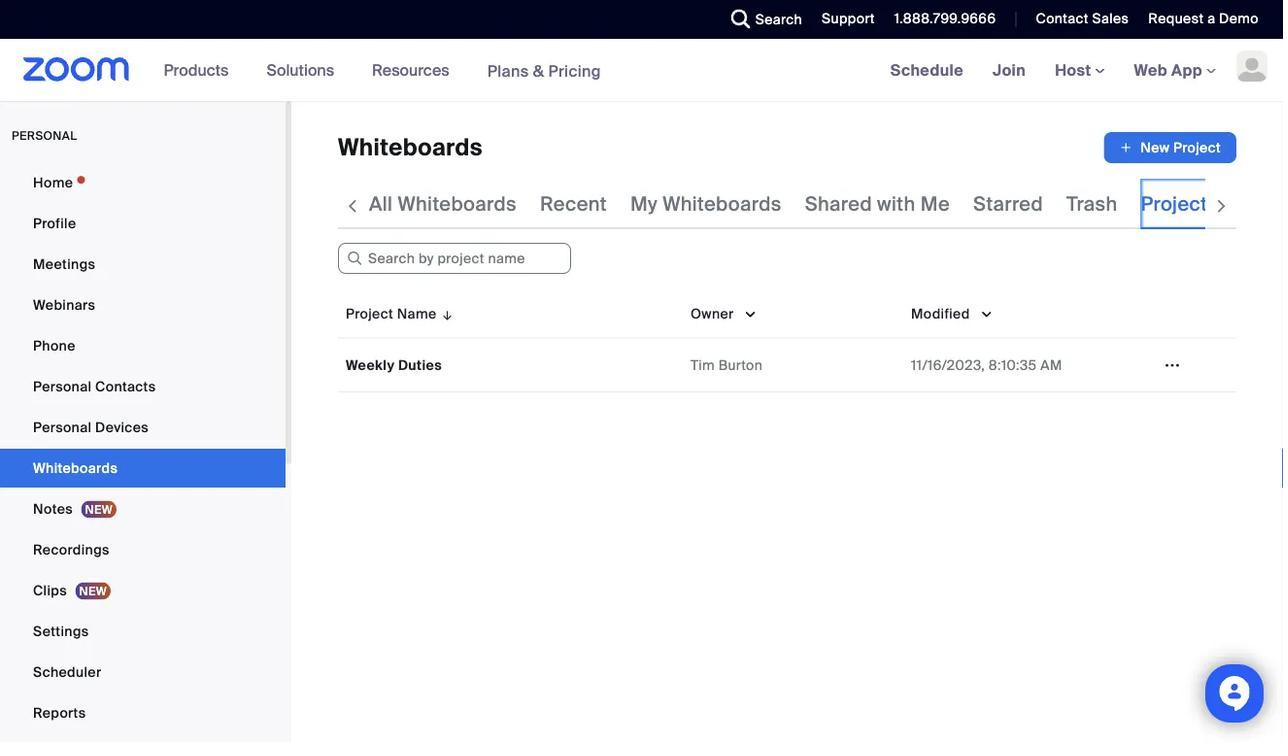 Task type: vqa. For each thing, say whether or not it's contained in the screenshot.
of
no



Task type: locate. For each thing, give the bounding box(es) containing it.
solutions
[[267, 60, 334, 80]]

add image
[[1120, 138, 1133, 157]]

zoom logo image
[[23, 57, 130, 82]]

tim
[[691, 356, 715, 374]]

shared
[[805, 191, 873, 216]]

product information navigation
[[149, 39, 616, 103]]

request
[[1149, 10, 1204, 28]]

meetings navigation
[[876, 39, 1284, 103]]

profile
[[33, 214, 76, 232]]

whiteboards
[[338, 133, 483, 163], [398, 191, 517, 216], [663, 191, 782, 216], [33, 459, 118, 477]]

edit project image
[[1157, 357, 1188, 374]]

8:10:35
[[989, 356, 1037, 374]]

phone link
[[0, 326, 286, 365]]

sales
[[1093, 10, 1129, 28]]

project left name
[[346, 304, 394, 322]]

0 horizontal spatial project
[[346, 304, 394, 322]]

app
[[1172, 60, 1203, 80]]

demo
[[1220, 10, 1259, 28]]

Search text field
[[338, 243, 571, 274]]

2 personal from the top
[[33, 418, 92, 436]]

support link
[[808, 0, 880, 39], [822, 10, 875, 28]]

banner
[[0, 39, 1284, 103]]

all whiteboards
[[369, 191, 517, 216]]

1 personal from the top
[[33, 378, 92, 395]]

whiteboards right my
[[663, 191, 782, 216]]

pricing
[[549, 60, 601, 81]]

schedule
[[891, 60, 964, 80]]

all
[[369, 191, 393, 216]]

projects
[[1141, 191, 1219, 216]]

reports
[[33, 704, 86, 722]]

personal contacts
[[33, 378, 156, 395]]

personal down phone
[[33, 378, 92, 395]]

with
[[878, 191, 916, 216]]

left image
[[343, 192, 363, 220]]

burton
[[719, 356, 763, 374]]

application
[[338, 290, 1237, 393]]

name
[[397, 304, 437, 322]]

1 vertical spatial personal
[[33, 418, 92, 436]]

personal
[[33, 378, 92, 395], [33, 418, 92, 436]]

contact sales
[[1036, 10, 1129, 28]]

products
[[164, 60, 229, 80]]

search button
[[717, 0, 808, 39]]

whiteboards down personal devices
[[33, 459, 118, 477]]

1.888.799.9666 button
[[880, 0, 1001, 39], [895, 10, 996, 28]]

project name
[[346, 304, 437, 322]]

request a demo link
[[1134, 0, 1284, 39], [1149, 10, 1259, 28]]

11/16/2023,
[[911, 356, 985, 374]]

notes link
[[0, 490, 286, 529]]

personal down personal contacts
[[33, 418, 92, 436]]

personal
[[12, 128, 77, 143]]

plans
[[487, 60, 529, 81]]

tim burton
[[691, 356, 763, 374]]

trash
[[1067, 191, 1118, 216]]

a
[[1208, 10, 1216, 28]]

personal contacts link
[[0, 367, 286, 406]]

phone
[[33, 337, 76, 355]]

whiteboards inside personal menu menu
[[33, 459, 118, 477]]

search
[[756, 10, 803, 28]]

1 vertical spatial project
[[346, 304, 394, 322]]

plans & pricing
[[487, 60, 601, 81]]

whiteboards link
[[0, 449, 286, 488]]

project
[[1174, 138, 1221, 156], [346, 304, 394, 322]]

project right new
[[1174, 138, 1221, 156]]

webinars link
[[0, 286, 286, 325]]

contact sales link
[[1022, 0, 1134, 39], [1036, 10, 1129, 28]]

new project
[[1141, 138, 1221, 156]]

clips link
[[0, 571, 286, 610]]

0 vertical spatial personal
[[33, 378, 92, 395]]

devices
[[95, 418, 149, 436]]

0 vertical spatial project
[[1174, 138, 1221, 156]]

meetings link
[[0, 245, 286, 284]]

weekly
[[346, 356, 395, 374]]

1 horizontal spatial project
[[1174, 138, 1221, 156]]

home
[[33, 173, 73, 191]]

recordings link
[[0, 531, 286, 569]]

application containing project name
[[338, 290, 1237, 393]]

plans & pricing link
[[487, 60, 601, 81], [487, 60, 601, 81]]

personal menu menu
[[0, 163, 286, 735]]

webinars
[[33, 296, 95, 314]]

whiteboards application
[[338, 132, 1237, 163]]

personal for personal devices
[[33, 418, 92, 436]]

support
[[822, 10, 875, 28]]

whiteboards up all
[[338, 133, 483, 163]]



Task type: describe. For each thing, give the bounding box(es) containing it.
request a demo
[[1149, 10, 1259, 28]]

join
[[993, 60, 1026, 80]]

profile link
[[0, 204, 286, 243]]

project inside button
[[1174, 138, 1221, 156]]

1.888.799.9666 button up schedule
[[880, 0, 1001, 39]]

recent
[[540, 191, 607, 216]]

reports link
[[0, 694, 286, 733]]

profile picture image
[[1237, 51, 1268, 82]]

1.888.799.9666
[[895, 10, 996, 28]]

am
[[1041, 356, 1063, 374]]

personal devices
[[33, 418, 149, 436]]

personal devices link
[[0, 408, 286, 447]]

home link
[[0, 163, 286, 202]]

settings
[[33, 622, 89, 640]]

host button
[[1055, 60, 1105, 80]]

clips
[[33, 582, 67, 600]]

owner
[[691, 304, 734, 322]]

me
[[921, 191, 950, 216]]

right image
[[1212, 192, 1232, 220]]

products button
[[164, 39, 237, 101]]

recordings
[[33, 541, 110, 559]]

join link
[[979, 39, 1041, 101]]

notes
[[33, 500, 73, 518]]

new
[[1141, 138, 1170, 156]]

resources
[[372, 60, 450, 80]]

personal for personal contacts
[[33, 378, 92, 395]]

schedule link
[[876, 39, 979, 101]]

settings link
[[0, 612, 286, 651]]

arrow down image
[[437, 302, 455, 325]]

resources button
[[372, 39, 458, 101]]

my
[[631, 191, 658, 216]]

scheduler link
[[0, 653, 286, 692]]

starred
[[974, 191, 1044, 216]]

whiteboards inside whiteboards application
[[338, 133, 483, 163]]

shared with me
[[805, 191, 950, 216]]

tabs of all whiteboard page tab list
[[369, 179, 1219, 229]]

web app
[[1135, 60, 1203, 80]]

meetings
[[33, 255, 96, 273]]

whiteboards up search "text box"
[[398, 191, 517, 216]]

modified
[[911, 304, 970, 322]]

new project button
[[1104, 132, 1237, 163]]

scheduler
[[33, 663, 101, 681]]

host
[[1055, 60, 1096, 80]]

contact
[[1036, 10, 1089, 28]]

1.888.799.9666 button up schedule link
[[895, 10, 996, 28]]

weekly duties
[[346, 356, 442, 374]]

web
[[1135, 60, 1168, 80]]

contacts
[[95, 378, 156, 395]]

solutions button
[[267, 39, 343, 101]]

web app button
[[1135, 60, 1217, 80]]

my whiteboards
[[631, 191, 782, 216]]

banner containing products
[[0, 39, 1284, 103]]

duties
[[398, 356, 442, 374]]

&
[[533, 60, 544, 81]]

11/16/2023, 8:10:35 am
[[911, 356, 1063, 374]]



